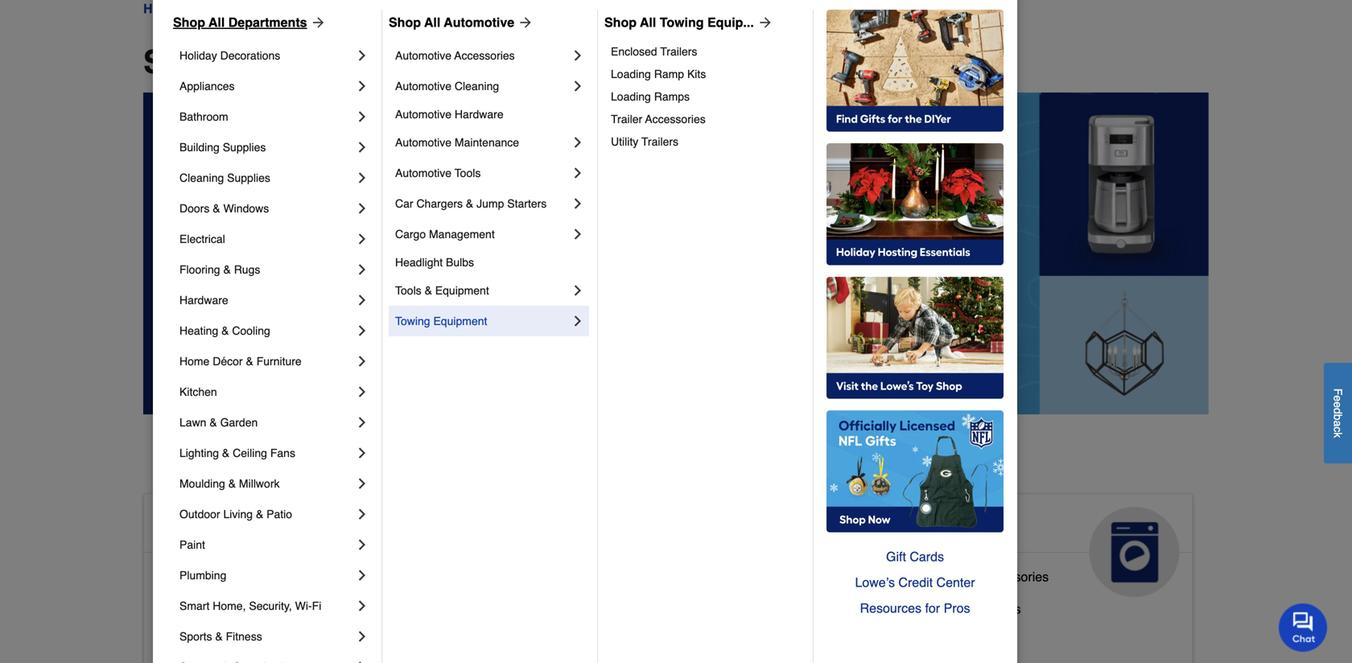 Task type: describe. For each thing, give the bounding box(es) containing it.
all for automotive
[[424, 15, 441, 30]]

appliances image
[[1090, 507, 1180, 597]]

& inside accessible entry & home link
[[256, 634, 264, 649]]

arrow right image for shop all towing equip...
[[754, 14, 773, 31]]

& inside pet beds, houses, & furniture link
[[626, 627, 635, 642]]

departments link
[[193, 0, 267, 19]]

shop all towing equip...
[[605, 15, 754, 30]]

& inside heating & cooling link
[[222, 324, 229, 337]]

home décor & furniture
[[180, 355, 302, 368]]

cargo management
[[395, 228, 495, 241]]

shop all departments
[[143, 43, 478, 81]]

building
[[180, 141, 220, 154]]

shop for shop all departments
[[173, 15, 205, 30]]

a
[[1332, 420, 1345, 427]]

automotive for automotive maintenance
[[395, 136, 452, 149]]

& inside lighting & ceiling fans link
[[222, 447, 230, 460]]

animal & pet care link
[[503, 494, 834, 597]]

chevron right image for smart home, security, wi-fi
[[354, 598, 370, 614]]

towing equipment
[[395, 315, 487, 328]]

f
[[1332, 388, 1345, 395]]

fans
[[270, 447, 295, 460]]

towing equipment link
[[395, 306, 570, 337]]

2 e from the top
[[1332, 402, 1345, 408]]

beverage & wine chillers link
[[874, 598, 1021, 630]]

& inside "tools & equipment" link
[[425, 284, 432, 297]]

appliance parts & accessories link
[[874, 566, 1049, 598]]

accessible bedroom link
[[157, 598, 274, 630]]

chevron right image for cargo management
[[570, 226, 586, 242]]

animal & pet care
[[516, 514, 655, 565]]

shop for shop all towing equip...
[[605, 15, 637, 30]]

tools & equipment
[[395, 284, 489, 297]]

beds,
[[539, 627, 572, 642]]

resources
[[860, 601, 922, 616]]

holiday
[[180, 49, 217, 62]]

chevron right image for cleaning supplies
[[354, 170, 370, 186]]

appliance
[[874, 570, 931, 584]]

houses,
[[575, 627, 622, 642]]

hardware link
[[180, 285, 354, 316]]

chevron right image for doors & windows
[[354, 200, 370, 217]]

chevron right image for sports & fitness
[[354, 629, 370, 645]]

resources for pros link
[[827, 596, 1004, 622]]

shop for shop all automotive
[[389, 15, 421, 30]]

enclosed
[[611, 45, 657, 58]]

automotive cleaning
[[395, 80, 499, 93]]

& inside "flooring & rugs" link
[[223, 263, 231, 276]]

chevron right image for paint
[[354, 537, 370, 553]]

accessible bathroom
[[157, 570, 278, 584]]

accessible entry & home
[[157, 634, 302, 649]]

all down shop all departments link
[[232, 43, 273, 81]]

find gifts for the diyer. image
[[827, 10, 1004, 132]]

chevron right image for automotive maintenance
[[570, 134, 586, 151]]

maintenance
[[455, 136, 519, 149]]

supplies for building supplies
[[223, 141, 266, 154]]

f e e d b a c k button
[[1324, 363, 1352, 464]]

accessible home image
[[372, 507, 463, 597]]

smart
[[180, 600, 210, 613]]

d
[[1332, 408, 1345, 414]]

supplies for livestock supplies
[[573, 595, 622, 610]]

chevron right image for home décor & furniture
[[354, 353, 370, 370]]

plumbing
[[180, 569, 227, 582]]

kitchen link
[[180, 377, 354, 407]]

outdoor living & patio link
[[180, 499, 354, 530]]

cargo
[[395, 228, 426, 241]]

beverage & wine chillers
[[874, 602, 1021, 617]]

& inside animal & pet care
[[597, 514, 613, 539]]

beverage
[[874, 602, 930, 617]]

chevron right image for automotive cleaning
[[570, 78, 586, 94]]

equip...
[[708, 15, 754, 30]]

ceiling
[[233, 447, 267, 460]]

lowe's
[[855, 575, 895, 590]]

tools & equipment link
[[395, 275, 570, 306]]

chillers
[[978, 602, 1021, 617]]

1 vertical spatial bathroom
[[222, 570, 278, 584]]

automotive tools
[[395, 167, 481, 180]]

pet inside animal & pet care
[[620, 514, 655, 539]]

departments for shop
[[228, 15, 307, 30]]

1 e from the top
[[1332, 395, 1345, 402]]

smart home, security, wi-fi link
[[180, 591, 354, 622]]

fitness
[[226, 630, 262, 643]]

lighting
[[180, 447, 219, 460]]

chevron right image for moulding & millwork
[[354, 476, 370, 492]]

automotive accessories link
[[395, 40, 570, 71]]

chevron right image for heating & cooling
[[354, 323, 370, 339]]

chevron right image for appliances
[[354, 78, 370, 94]]

chevron right image for holiday decorations
[[354, 47, 370, 64]]

automotive accessories
[[395, 49, 515, 62]]

& inside doors & windows 'link'
[[213, 202, 220, 215]]

chevron right image for kitchen
[[354, 384, 370, 400]]

home,
[[213, 600, 246, 613]]

chevron right image for building supplies
[[354, 139, 370, 155]]

car
[[395, 197, 413, 210]]

moulding & millwork link
[[180, 469, 354, 499]]

accessible entry & home link
[[157, 630, 302, 663]]

accessible home
[[157, 514, 344, 539]]

chevron right image for plumbing
[[354, 568, 370, 584]]

& inside moulding & millwork link
[[228, 477, 236, 490]]

lawn & garden link
[[180, 407, 354, 438]]

fi
[[312, 600, 321, 613]]

outdoor living & patio
[[180, 508, 292, 521]]

loading ramp kits
[[611, 68, 706, 81]]

doors & windows link
[[180, 193, 354, 224]]

rugs
[[234, 263, 260, 276]]

sports & fitness
[[180, 630, 262, 643]]

f e e d b a c k
[[1332, 388, 1345, 438]]

kits
[[687, 68, 706, 81]]

b
[[1332, 414, 1345, 420]]

arrow right image for shop all automotive
[[515, 14, 534, 31]]

tools inside automotive tools link
[[455, 167, 481, 180]]

home link
[[143, 0, 179, 19]]

& inside the home décor & furniture link
[[246, 355, 253, 368]]

loading ramps
[[611, 90, 690, 103]]

care
[[516, 539, 566, 565]]

& inside lawn & garden 'link'
[[210, 416, 217, 429]]

towing inside shop all towing equip... "link"
[[660, 15, 704, 30]]

lawn
[[180, 416, 206, 429]]

1 horizontal spatial appliances link
[[862, 494, 1193, 597]]

loading for loading ramps
[[611, 90, 651, 103]]

livestock supplies link
[[516, 592, 622, 624]]

car chargers & jump starters link
[[395, 188, 570, 219]]

trailers for enclosed trailers
[[660, 45, 697, 58]]

chevron right image for towing equipment
[[570, 313, 586, 329]]

arrow right image
[[307, 14, 326, 31]]

departments up holiday decorations
[[193, 1, 267, 16]]

shop
[[143, 43, 224, 81]]

security,
[[249, 600, 292, 613]]

accessible home link
[[144, 494, 475, 597]]

& inside the beverage & wine chillers link
[[933, 602, 942, 617]]

center
[[937, 575, 975, 590]]

accessible for accessible entry & home
[[157, 634, 219, 649]]

paint link
[[180, 530, 354, 560]]

accessories for automotive accessories
[[454, 49, 515, 62]]

furniture inside pet beds, houses, & furniture link
[[638, 627, 690, 642]]

trailer accessories link
[[611, 108, 802, 130]]

flooring & rugs link
[[180, 254, 354, 285]]

bathroom link
[[180, 101, 354, 132]]

gift
[[886, 549, 906, 564]]

towing inside towing equipment link
[[395, 315, 430, 328]]

appliance parts & accessories
[[874, 570, 1049, 584]]

0 horizontal spatial hardware
[[180, 294, 228, 307]]



Task type: locate. For each thing, give the bounding box(es) containing it.
1 horizontal spatial hardware
[[455, 108, 504, 121]]

all for towing
[[640, 15, 656, 30]]

appliances link down decorations
[[180, 71, 354, 101]]

1 vertical spatial cleaning
[[180, 171, 224, 184]]

departments up the holiday decorations link
[[228, 15, 307, 30]]

loading down enclosed
[[611, 68, 651, 81]]

appliances up cards
[[874, 514, 995, 539]]

0 vertical spatial appliances link
[[180, 71, 354, 101]]

cleaning down 'automotive accessories' link
[[455, 80, 499, 93]]

2 vertical spatial accessories
[[980, 570, 1049, 584]]

e
[[1332, 395, 1345, 402], [1332, 402, 1345, 408]]

0 vertical spatial bathroom
[[180, 110, 228, 123]]

arrow right image up enclosed trailers link at the top of page
[[754, 14, 773, 31]]

0 vertical spatial supplies
[[223, 141, 266, 154]]

trailers down trailer accessories
[[642, 135, 679, 148]]

doors
[[180, 202, 210, 215]]

automotive up automotive cleaning
[[395, 49, 452, 62]]

trailers up the ramp
[[660, 45, 697, 58]]

1 vertical spatial furniture
[[638, 627, 690, 642]]

& left pros
[[933, 602, 942, 617]]

0 vertical spatial tools
[[455, 167, 481, 180]]

all inside 'link'
[[424, 15, 441, 30]]

loading ramps link
[[611, 85, 802, 108]]

3 shop from the left
[[605, 15, 637, 30]]

automotive for automotive tools
[[395, 167, 452, 180]]

1 horizontal spatial shop
[[389, 15, 421, 30]]

1 vertical spatial loading
[[611, 90, 651, 103]]

windows
[[223, 202, 269, 215]]

furniture inside the home décor & furniture link
[[257, 355, 302, 368]]

departments
[[193, 1, 267, 16], [228, 15, 307, 30], [282, 43, 478, 81]]

building supplies link
[[180, 132, 354, 163]]

& left patio
[[256, 508, 263, 521]]

1 vertical spatial trailers
[[642, 135, 679, 148]]

automotive up automotive hardware
[[395, 80, 452, 93]]

arrow right image
[[515, 14, 534, 31], [754, 14, 773, 31]]

towing up enclosed trailers link at the top of page
[[660, 15, 704, 30]]

appliances
[[180, 80, 235, 93], [874, 514, 995, 539]]

automotive up 'automotive accessories' link
[[444, 15, 515, 30]]

& left jump
[[466, 197, 474, 210]]

shop all towing equip... link
[[605, 13, 773, 32]]

departments for shop
[[282, 43, 478, 81]]

ramp
[[654, 68, 684, 81]]

headlight
[[395, 256, 443, 269]]

holiday hosting essentials. image
[[827, 143, 1004, 266]]

kitchen
[[180, 386, 217, 399]]

2 shop from the left
[[389, 15, 421, 30]]

4 accessible from the top
[[157, 634, 219, 649]]

1 vertical spatial pet
[[516, 627, 535, 642]]

appliances down holiday at the top of page
[[180, 80, 235, 93]]

& inside appliance parts & accessories "link"
[[968, 570, 977, 584]]

chat invite button image
[[1279, 603, 1328, 652]]

enclosed trailers
[[611, 45, 697, 58]]

building supplies
[[180, 141, 266, 154]]

automotive maintenance
[[395, 136, 519, 149]]

home
[[143, 1, 179, 16], [180, 355, 210, 368], [281, 514, 344, 539], [268, 634, 302, 649]]

& right animal
[[597, 514, 613, 539]]

supplies up windows on the top left of the page
[[227, 171, 270, 184]]

1 horizontal spatial arrow right image
[[754, 14, 773, 31]]

0 vertical spatial pet
[[620, 514, 655, 539]]

chevron right image for electrical
[[354, 231, 370, 247]]

2 horizontal spatial shop
[[605, 15, 637, 30]]

tools
[[455, 167, 481, 180], [395, 284, 422, 297]]

1 accessible from the top
[[157, 514, 275, 539]]

automotive up the automotive tools
[[395, 136, 452, 149]]

towing
[[660, 15, 704, 30], [395, 315, 430, 328]]

& down headlight bulbs
[[425, 284, 432, 297]]

entry
[[222, 634, 252, 649]]

1 horizontal spatial furniture
[[638, 627, 690, 642]]

smart home, security, wi-fi
[[180, 600, 321, 613]]

1 shop from the left
[[173, 15, 205, 30]]

1 vertical spatial appliances
[[874, 514, 995, 539]]

supplies inside the building supplies link
[[223, 141, 266, 154]]

shop inside 'link'
[[389, 15, 421, 30]]

0 horizontal spatial tools
[[395, 284, 422, 297]]

cleaning supplies
[[180, 171, 270, 184]]

moulding & millwork
[[180, 477, 280, 490]]

1 horizontal spatial tools
[[455, 167, 481, 180]]

visit the lowe's toy shop. image
[[827, 277, 1004, 399]]

heating
[[180, 324, 218, 337]]

1 vertical spatial appliances link
[[862, 494, 1193, 597]]

hardware down automotive cleaning link
[[455, 108, 504, 121]]

livestock
[[516, 595, 569, 610]]

cleaning down building
[[180, 171, 224, 184]]

accessories for trailer accessories
[[645, 113, 706, 126]]

bathroom up smart home, security, wi-fi
[[222, 570, 278, 584]]

trailer
[[611, 113, 643, 126]]

cards
[[910, 549, 944, 564]]

jump
[[477, 197, 504, 210]]

accessible bedroom
[[157, 602, 274, 617]]

e up b
[[1332, 402, 1345, 408]]

chevron right image
[[354, 47, 370, 64], [354, 170, 370, 186], [354, 200, 370, 217], [570, 226, 586, 242], [354, 231, 370, 247], [354, 262, 370, 278], [570, 283, 586, 299], [570, 313, 586, 329], [354, 323, 370, 339], [354, 384, 370, 400], [354, 445, 370, 461], [354, 476, 370, 492], [354, 598, 370, 614], [354, 659, 370, 663]]

& left rugs
[[223, 263, 231, 276]]

automotive for automotive accessories
[[395, 49, 452, 62]]

3 accessible from the top
[[157, 602, 219, 617]]

home inside accessible entry & home link
[[268, 634, 302, 649]]

accessible for accessible bathroom
[[157, 570, 219, 584]]

plumbing link
[[180, 560, 354, 591]]

1 horizontal spatial cleaning
[[455, 80, 499, 93]]

0 horizontal spatial pet
[[516, 627, 535, 642]]

1 horizontal spatial towing
[[660, 15, 704, 30]]

0 horizontal spatial shop
[[173, 15, 205, 30]]

outdoor
[[180, 508, 220, 521]]

furniture down heating & cooling link on the left
[[257, 355, 302, 368]]

patio
[[267, 508, 292, 521]]

accessories inside "link"
[[980, 570, 1049, 584]]

shop all automotive link
[[389, 13, 534, 32]]

chevron right image for lighting & ceiling fans
[[354, 445, 370, 461]]

automotive tools link
[[395, 158, 570, 188]]

2 vertical spatial supplies
[[573, 595, 622, 610]]

chevron right image for automotive accessories
[[570, 47, 586, 64]]

starters
[[507, 197, 547, 210]]

1 horizontal spatial appliances
[[874, 514, 995, 539]]

accessories down 'ramps'
[[645, 113, 706, 126]]

shop inside "link"
[[605, 15, 637, 30]]

2 accessible from the top
[[157, 570, 219, 584]]

2 arrow right image from the left
[[754, 14, 773, 31]]

& down accessible bedroom link
[[215, 630, 223, 643]]

lighting & ceiling fans link
[[180, 438, 354, 469]]

home inside "accessible home" link
[[281, 514, 344, 539]]

accessories up chillers
[[980, 570, 1049, 584]]

home décor & furniture link
[[180, 346, 354, 377]]

automotive for automotive hardware
[[395, 108, 452, 121]]

2 horizontal spatial accessories
[[980, 570, 1049, 584]]

moulding
[[180, 477, 225, 490]]

parts
[[935, 570, 965, 584]]

chevron right image for car chargers & jump starters
[[570, 196, 586, 212]]

chevron right image for tools & equipment
[[570, 283, 586, 299]]

all up enclosed trailers
[[640, 15, 656, 30]]

accessible for accessible bedroom
[[157, 602, 219, 617]]

loading ramp kits link
[[611, 63, 802, 85]]

0 horizontal spatial appliances link
[[180, 71, 354, 101]]

1 horizontal spatial accessories
[[645, 113, 706, 126]]

& inside 'outdoor living & patio' link
[[256, 508, 263, 521]]

& inside car chargers & jump starters link
[[466, 197, 474, 210]]

chevron right image for flooring & rugs
[[354, 262, 370, 278]]

supplies inside cleaning supplies link
[[227, 171, 270, 184]]

& left millwork
[[228, 477, 236, 490]]

tools up car chargers & jump starters
[[455, 167, 481, 180]]

1 vertical spatial tools
[[395, 284, 422, 297]]

pros
[[944, 601, 970, 616]]

0 vertical spatial towing
[[660, 15, 704, 30]]

flooring & rugs
[[180, 263, 260, 276]]

arrow right image up 'automotive accessories' link
[[515, 14, 534, 31]]

trailers inside the utility trailers link
[[642, 135, 679, 148]]

appliances link up chillers
[[862, 494, 1193, 597]]

1 vertical spatial accessories
[[645, 113, 706, 126]]

accessible for accessible home
[[157, 514, 275, 539]]

0 horizontal spatial cleaning
[[180, 171, 224, 184]]

pet beds, houses, & furniture link
[[516, 624, 690, 656]]

c
[[1332, 427, 1345, 432]]

1 loading from the top
[[611, 68, 651, 81]]

all
[[209, 15, 225, 30], [424, 15, 441, 30], [640, 15, 656, 30], [232, 43, 273, 81]]

ramps
[[654, 90, 690, 103]]

automotive for automotive cleaning
[[395, 80, 452, 93]]

& right parts
[[968, 570, 977, 584]]

bathroom up building
[[180, 110, 228, 123]]

0 horizontal spatial towing
[[395, 315, 430, 328]]

automotive hardware
[[395, 108, 504, 121]]

& right houses, in the bottom of the page
[[626, 627, 635, 642]]

1 vertical spatial equipment
[[433, 315, 487, 328]]

chevron right image for outdoor living & patio
[[354, 506, 370, 522]]

furniture right houses, in the bottom of the page
[[638, 627, 690, 642]]

1 arrow right image from the left
[[515, 14, 534, 31]]

shop all automotive
[[389, 15, 515, 30]]

cleaning supplies link
[[180, 163, 354, 193]]

supplies up houses, in the bottom of the page
[[573, 595, 622, 610]]

& right lawn
[[210, 416, 217, 429]]

utility
[[611, 135, 639, 148]]

all inside "link"
[[640, 15, 656, 30]]

cargo management link
[[395, 219, 570, 250]]

lowe's credit center
[[855, 575, 975, 590]]

0 vertical spatial furniture
[[257, 355, 302, 368]]

chevron right image for hardware
[[354, 292, 370, 308]]

loading for loading ramp kits
[[611, 68, 651, 81]]

accessible bathroom link
[[157, 566, 278, 598]]

officially licensed n f l gifts. shop now. image
[[827, 411, 1004, 533]]

supplies inside the livestock supplies "link"
[[573, 595, 622, 610]]

automotive inside 'link'
[[444, 15, 515, 30]]

chevron right image for lawn & garden
[[354, 415, 370, 431]]

electrical link
[[180, 224, 354, 254]]

supplies for cleaning supplies
[[227, 171, 270, 184]]

towing down tools & equipment
[[395, 315, 430, 328]]

1 vertical spatial supplies
[[227, 171, 270, 184]]

departments down arrow right image
[[282, 43, 478, 81]]

supplies up cleaning supplies
[[223, 141, 266, 154]]

0 vertical spatial loading
[[611, 68, 651, 81]]

equipment down tools & equipment
[[433, 315, 487, 328]]

trailers inside enclosed trailers link
[[660, 45, 697, 58]]

0 vertical spatial equipment
[[435, 284, 489, 297]]

arrow right image inside shop all automotive 'link'
[[515, 14, 534, 31]]

hardware down flooring
[[180, 294, 228, 307]]

loading up trailer
[[611, 90, 651, 103]]

chevron right image for bathroom
[[354, 109, 370, 125]]

trailers for utility trailers
[[642, 135, 679, 148]]

living
[[223, 508, 253, 521]]

shop up enclosed
[[605, 15, 637, 30]]

0 horizontal spatial furniture
[[257, 355, 302, 368]]

0 horizontal spatial appliances
[[180, 80, 235, 93]]

0 horizontal spatial arrow right image
[[515, 14, 534, 31]]

chevron right image for automotive tools
[[570, 165, 586, 181]]

all up holiday decorations
[[209, 15, 225, 30]]

0 vertical spatial hardware
[[455, 108, 504, 121]]

arrow right image inside shop all towing equip... "link"
[[754, 14, 773, 31]]

for
[[925, 601, 940, 616]]

automotive up "chargers"
[[395, 167, 452, 180]]

& inside "sports & fitness" 'link'
[[215, 630, 223, 643]]

0 horizontal spatial accessories
[[454, 49, 515, 62]]

all for departments
[[209, 15, 225, 30]]

& left cooling
[[222, 324, 229, 337]]

& right décor
[[246, 355, 253, 368]]

chevron right image
[[570, 47, 586, 64], [354, 78, 370, 94], [570, 78, 586, 94], [354, 109, 370, 125], [570, 134, 586, 151], [354, 139, 370, 155], [570, 165, 586, 181], [570, 196, 586, 212], [354, 292, 370, 308], [354, 353, 370, 370], [354, 415, 370, 431], [354, 506, 370, 522], [354, 537, 370, 553], [354, 568, 370, 584], [354, 629, 370, 645]]

shop up holiday at the top of page
[[173, 15, 205, 30]]

shop up automotive accessories
[[389, 15, 421, 30]]

1 vertical spatial towing
[[395, 315, 430, 328]]

1 horizontal spatial pet
[[620, 514, 655, 539]]

& right doors
[[213, 202, 220, 215]]

enjoy savings year-round. no matter what you're shopping for, find what you need at a great price. image
[[143, 93, 1209, 415]]

management
[[429, 228, 495, 241]]

heating & cooling link
[[180, 316, 354, 346]]

accessories up automotive cleaning link
[[454, 49, 515, 62]]

tools down the headlight
[[395, 284, 422, 297]]

& left ceiling
[[222, 447, 230, 460]]

e up d
[[1332, 395, 1345, 402]]

0 vertical spatial appliances
[[180, 80, 235, 93]]

tools inside "tools & equipment" link
[[395, 284, 422, 297]]

2 loading from the top
[[611, 90, 651, 103]]

1 vertical spatial hardware
[[180, 294, 228, 307]]

0 vertical spatial trailers
[[660, 45, 697, 58]]

gift cards link
[[827, 544, 1004, 570]]

bathroom
[[180, 110, 228, 123], [222, 570, 278, 584]]

trailer accessories
[[611, 113, 706, 126]]

0 vertical spatial cleaning
[[455, 80, 499, 93]]

cooling
[[232, 324, 270, 337]]

animal & pet care image
[[731, 507, 821, 597]]

automotive down automotive cleaning
[[395, 108, 452, 121]]

& right entry
[[256, 634, 264, 649]]

all up automotive accessories
[[424, 15, 441, 30]]

equipment down bulbs
[[435, 284, 489, 297]]

utility trailers link
[[611, 130, 802, 153]]

0 vertical spatial accessories
[[454, 49, 515, 62]]

appliances link
[[180, 71, 354, 101], [862, 494, 1193, 597]]



Task type: vqa. For each thing, say whether or not it's contained in the screenshot.
150's OF
no



